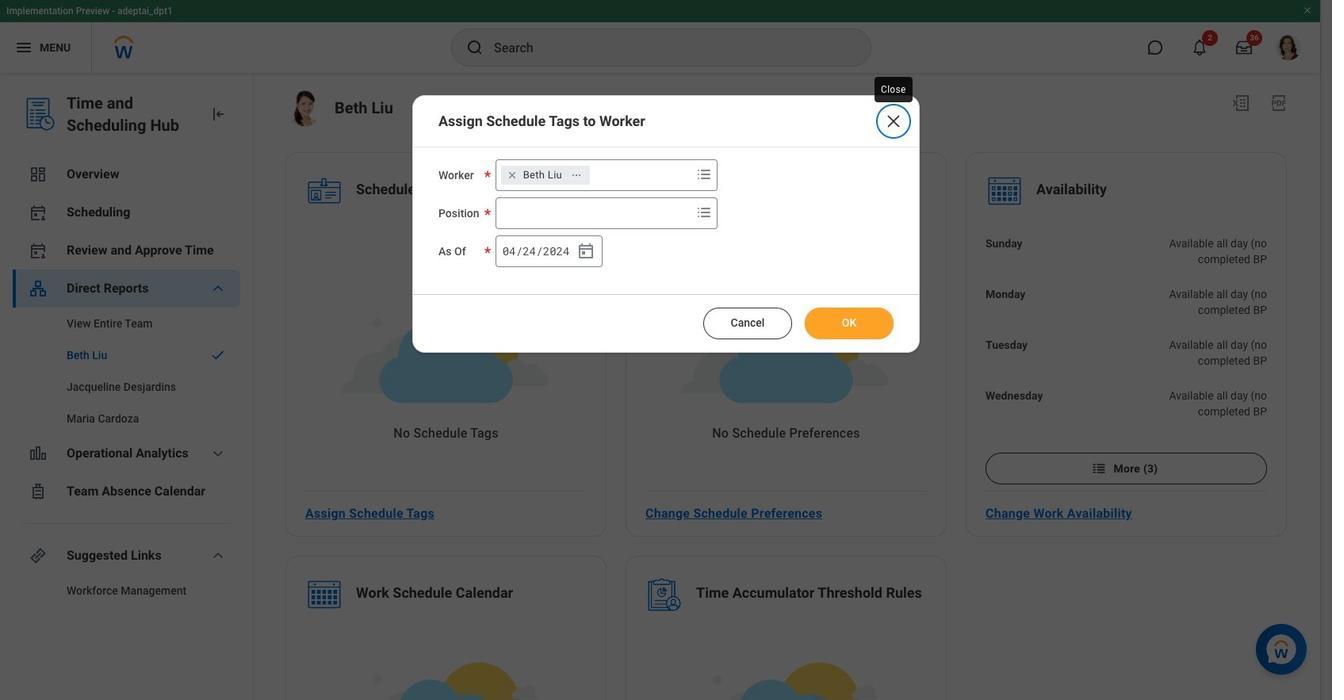Task type: locate. For each thing, give the bounding box(es) containing it.
list view image
[[1092, 461, 1107, 477]]

tooltip
[[872, 74, 916, 105]]

group
[[495, 236, 602, 267]]

profile logan mcneil element
[[1266, 30, 1311, 65]]

task timeoff image
[[29, 482, 48, 501]]

close environment banner image
[[1303, 6, 1312, 15]]

calendar user solid image
[[29, 241, 48, 260]]

inbox large image
[[1236, 40, 1252, 56]]

dialog
[[412, 95, 920, 353]]

prompts image
[[694, 203, 713, 222]]

notifications large image
[[1192, 40, 1208, 56]]

export to excel image
[[1232, 94, 1251, 113]]

calendar image
[[576, 242, 595, 261]]

banner
[[0, 0, 1320, 73]]

time and scheduling hub element
[[67, 92, 196, 136]]

dashboard image
[[29, 165, 48, 184]]

beth liu, press delete to clear value. option
[[501, 166, 590, 185]]

transformation import image
[[209, 105, 228, 124]]

demo_f075.png image
[[285, 90, 322, 127]]

work schedule calendar element
[[356, 584, 513, 606]]

view printable version (pdf) image
[[1270, 94, 1289, 113]]

chevron down small image
[[209, 279, 228, 298]]

related actions image
[[571, 170, 582, 181]]



Task type: describe. For each thing, give the bounding box(es) containing it.
chevron down small image
[[209, 546, 228, 565]]

view team image
[[29, 279, 48, 298]]

Search field
[[496, 199, 691, 228]]

availability element
[[1037, 180, 1107, 202]]

search image
[[466, 38, 485, 57]]

x small image
[[504, 167, 520, 183]]

x image
[[884, 112, 903, 131]]

scheduling worker preferences element
[[696, 180, 899, 202]]

prompts image
[[694, 165, 713, 184]]

check image
[[209, 347, 228, 363]]

time accumulator threshold rules element
[[696, 584, 922, 606]]

beth liu element
[[523, 168, 562, 182]]

schedule tags element
[[356, 180, 449, 202]]

link image
[[29, 546, 48, 565]]

calendar user solid image
[[29, 203, 48, 222]]

navigation pane region
[[0, 73, 254, 700]]



Task type: vqa. For each thing, say whether or not it's contained in the screenshot.
first calendar user solid "image" from the bottom
no



